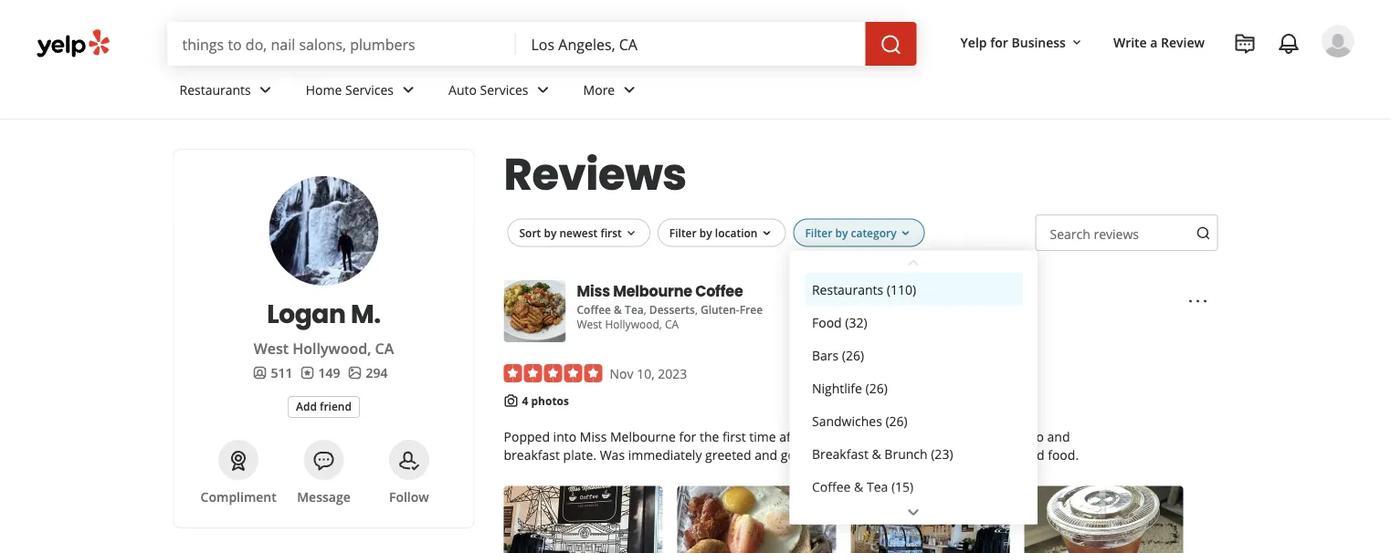 Task type: describe. For each thing, give the bounding box(es) containing it.
restaurants (110) button
[[805, 273, 1023, 306]]

categories element
[[577, 301, 763, 318]]

miss inside miss melbourne coffee coffee & tea , desserts , gluten-free west hollywood, ca
[[577, 281, 610, 302]]

yelp for business button
[[954, 26, 1092, 59]]

nov 10, 2023
[[610, 365, 687, 382]]

coffee inside button
[[812, 478, 851, 496]]

coffee & tea (15) button
[[805, 470, 1023, 503]]

follow
[[389, 488, 429, 506]]

miss melbourne coffee region
[[497, 200, 1226, 554]]

auto services
[[449, 81, 529, 98]]

restaurants link
[[165, 66, 291, 119]]

sandwiches
[[812, 412, 882, 430]]

services for home services
[[345, 81, 394, 98]]

filter for filter by category
[[806, 225, 833, 240]]

plate.
[[563, 447, 597, 464]]

home services
[[306, 81, 394, 98]]

photos
[[531, 394, 569, 409]]

16 photos v2 image
[[348, 366, 362, 380]]

run
[[833, 429, 854, 446]]

iced
[[953, 429, 978, 446]]

food (32) button
[[805, 306, 1023, 339]]

home
[[306, 81, 342, 98]]

restaurants for restaurants (110)
[[812, 281, 883, 298]]

294
[[366, 364, 388, 382]]

0 vertical spatial my
[[811, 429, 830, 446]]

and down time
[[755, 447, 778, 464]]

tea inside button
[[867, 478, 888, 496]]

bars
[[812, 347, 839, 364]]

1 horizontal spatial coffee
[[696, 281, 743, 302]]

sort
[[520, 225, 541, 240]]

location
[[715, 225, 758, 240]]

nightlife (26)
[[812, 379, 888, 397]]

restaurants (110)
[[812, 281, 916, 298]]

add
[[296, 399, 317, 414]]

sort by newest first button
[[508, 219, 651, 247]]

filter by location
[[670, 225, 758, 240]]

1 vertical spatial my
[[804, 447, 822, 464]]

business
[[1012, 33, 1066, 51]]

notifications image
[[1279, 33, 1300, 55]]

breakfast & brunch (23) button
[[805, 437, 1023, 470]]

16 chevron down v2 image for yelp for business
[[1070, 35, 1085, 50]]

2023
[[658, 365, 687, 382]]

ready.
[[862, 447, 899, 464]]

(15)
[[891, 478, 914, 496]]

coffee & tea link
[[577, 302, 644, 318]]

food.
[[1048, 447, 1079, 464]]

a
[[1151, 33, 1158, 51]]

auto
[[449, 81, 477, 98]]

services for auto services
[[480, 81, 529, 98]]

filter by location button
[[658, 219, 786, 247]]

the
[[700, 429, 720, 446]]

time
[[750, 429, 776, 446]]

ca inside miss melbourne coffee coffee & tea , desserts , gluten-free west hollywood, ca
[[665, 317, 679, 332]]

logan m. west hollywood, ca
[[254, 296, 394, 359]]

(26) for nightlife (26)
[[865, 379, 888, 397]]

5 star rating image
[[504, 365, 603, 383]]

food
[[812, 314, 842, 331]]

(26) for bars (26)
[[842, 347, 864, 364]]

photos element
[[348, 364, 388, 382]]

logan
[[267, 296, 346, 332]]

reviews element
[[300, 364, 340, 382]]

yelp for business
[[961, 33, 1066, 51]]

breakfast
[[504, 447, 560, 464]]

nov
[[610, 365, 634, 382]]

write
[[1114, 33, 1148, 51]]

10,
[[637, 365, 655, 382]]

review
[[1162, 33, 1205, 51]]

friend
[[320, 399, 352, 414]]

none field the find
[[182, 34, 502, 54]]

reviews
[[504, 143, 687, 205]]

4 photos link
[[522, 394, 569, 409]]

user actions element
[[946, 23, 1381, 135]]

popped into miss melbourne for the first time after my run and ordered an iced americano and breakfast plate. was immediately greeted and got my order ready. nice spot for coffee and food.
[[504, 429, 1079, 464]]

filters group
[[504, 219, 1038, 525]]

an
[[935, 429, 950, 446]]

ca inside logan m. west hollywood, ca
[[375, 339, 394, 359]]

by for category
[[836, 225, 848, 240]]

m.
[[351, 296, 381, 332]]

free
[[740, 302, 763, 318]]

and down americano on the bottom right of the page
[[1022, 447, 1045, 464]]

melbourne inside popped into miss melbourne for the first time after my run and ordered an iced americano and breakfast plate. was immediately greeted and got my order ready. nice spot for coffee and food.
[[610, 429, 676, 446]]

search image inside miss melbourne coffee region
[[1197, 226, 1211, 241]]

sort by newest first
[[520, 225, 622, 240]]

by for location
[[700, 225, 713, 240]]

breakfast & brunch (23)
[[812, 445, 953, 463]]

hollywood, inside logan m. west hollywood, ca
[[293, 339, 371, 359]]

after
[[780, 429, 808, 446]]

spot
[[932, 447, 958, 464]]

desserts
[[650, 302, 695, 318]]

sandwiches (26) button
[[805, 405, 1023, 437]]

add friend
[[296, 399, 352, 414]]

miss melbourne coffee coffee & tea , desserts , gluten-free west hollywood, ca
[[577, 281, 763, 332]]

coffee
[[982, 447, 1019, 464]]

filter for filter by location
[[670, 225, 697, 240]]

search
[[1050, 225, 1091, 243]]

got
[[781, 447, 800, 464]]

149
[[318, 364, 340, 382]]

home services link
[[291, 66, 434, 119]]



Task type: locate. For each thing, give the bounding box(es) containing it.
follow image
[[398, 451, 420, 473]]

2 horizontal spatial by
[[836, 225, 848, 240]]

0 horizontal spatial tea
[[625, 302, 644, 318]]

16 friends v2 image
[[253, 366, 267, 380]]

(26) right bars
[[842, 347, 864, 364]]

by inside popup button
[[700, 225, 713, 240]]

0 horizontal spatial coffee
[[577, 302, 611, 318]]

filter by category button
[[794, 219, 925, 247]]

1 services from the left
[[345, 81, 394, 98]]

(110)
[[887, 281, 916, 298]]

1 horizontal spatial restaurants
[[812, 281, 883, 298]]

first up 'greeted' at the bottom
[[723, 429, 746, 446]]

2 horizontal spatial coffee
[[812, 478, 851, 496]]

compliment image
[[228, 451, 250, 473]]

sandwiches (26)
[[812, 412, 908, 430]]

1 vertical spatial &
[[872, 445, 881, 463]]

ordered
[[884, 429, 932, 446]]

gluten-
[[701, 302, 740, 318]]

24 chevron down v2 image left home
[[255, 79, 277, 101]]

1 vertical spatial tea
[[867, 478, 888, 496]]

  text field inside miss melbourne coffee region
[[1036, 215, 1219, 251]]

more link
[[569, 66, 655, 119]]

Find text field
[[182, 34, 502, 54]]

& down order
[[854, 478, 863, 496]]

& left the brunch
[[872, 445, 881, 463]]

projects image
[[1235, 33, 1257, 55]]

1 horizontal spatial services
[[480, 81, 529, 98]]

my left run
[[811, 429, 830, 446]]

tea left desserts
[[625, 302, 644, 318]]

restaurants inside business categories element
[[180, 81, 251, 98]]

my right the got
[[804, 447, 822, 464]]

first
[[601, 225, 622, 240], [723, 429, 746, 446]]

16 chevron down v2 image right newest
[[624, 226, 639, 241]]

more
[[584, 81, 615, 98]]

and up ready.
[[857, 429, 880, 446]]

24 chevron down v2 image inside filters group
[[903, 502, 925, 524]]

16 chevron down v2 image inside sort by newest first dropdown button
[[624, 226, 639, 241]]

tea inside miss melbourne coffee coffee & tea , desserts , gluten-free west hollywood, ca
[[625, 302, 644, 318]]

& inside miss melbourne coffee coffee & tea , desserts , gluten-free west hollywood, ca
[[614, 302, 622, 318]]

miss inside popped into miss melbourne for the first time after my run and ordered an iced americano and breakfast plate. was immediately greeted and got my order ready. nice spot for coffee and food.
[[580, 429, 607, 446]]

0 vertical spatial west
[[577, 317, 603, 332]]

24 chevron down v2 image inside restaurants link
[[255, 79, 277, 101]]

for down the iced
[[961, 447, 979, 464]]

for
[[991, 33, 1009, 51], [679, 429, 697, 446], [961, 447, 979, 464]]

2 by from the left
[[700, 225, 713, 240]]

0 vertical spatial search image
[[881, 34, 903, 56]]

0 vertical spatial restaurants
[[180, 81, 251, 98]]

2 , from the left
[[695, 302, 698, 318]]

(26) for sandwiches (26)
[[885, 412, 908, 430]]

(26) inside button
[[865, 379, 888, 397]]

1 horizontal spatial search image
[[1197, 226, 1211, 241]]

0 vertical spatial ca
[[665, 317, 679, 332]]

bob b. image
[[1322, 25, 1355, 58]]

gluten-free link
[[701, 302, 763, 318]]

(26) inside button
[[885, 412, 908, 430]]

add friend button
[[288, 397, 360, 419]]

1 , from the left
[[644, 302, 647, 318]]

2 horizontal spatial for
[[991, 33, 1009, 51]]

2 vertical spatial coffee
[[812, 478, 851, 496]]

1 vertical spatial search image
[[1197, 226, 1211, 241]]

1 vertical spatial coffee
[[577, 302, 611, 318]]

message
[[297, 488, 351, 506]]

&
[[614, 302, 622, 318], [872, 445, 881, 463], [854, 478, 863, 496]]

1 horizontal spatial west
[[577, 317, 603, 332]]

services right home
[[345, 81, 394, 98]]

americano
[[981, 429, 1044, 446]]

0 horizontal spatial ,
[[644, 302, 647, 318]]

services inside home services link
[[345, 81, 394, 98]]

16 chevron down v2 image inside filter by location popup button
[[760, 226, 774, 241]]

, left desserts link
[[644, 302, 647, 318]]

ca down miss melbourne coffee link
[[665, 317, 679, 332]]

by inside popup button
[[836, 225, 848, 240]]

24 chevron down v2 image for restaurants
[[255, 79, 277, 101]]

category
[[851, 225, 897, 240]]

services right auto
[[480, 81, 529, 98]]

& for coffee
[[854, 478, 863, 496]]

by left "location"
[[700, 225, 713, 240]]

none field up 24 chevron down v2 icon
[[531, 34, 851, 54]]

by right sort
[[544, 225, 557, 240]]

0 vertical spatial melbourne
[[613, 281, 693, 302]]

16 chevron down v2 image for sort by newest first
[[624, 226, 639, 241]]

(26) up the brunch
[[885, 412, 908, 430]]

0 horizontal spatial hollywood,
[[293, 339, 371, 359]]

miss
[[577, 281, 610, 302], [580, 429, 607, 446]]

(26) inside 'button'
[[842, 347, 864, 364]]

0 vertical spatial miss
[[577, 281, 610, 302]]

1 vertical spatial first
[[723, 429, 746, 446]]

west inside miss melbourne coffee coffee & tea , desserts , gluten-free west hollywood, ca
[[577, 317, 603, 332]]

None search field
[[168, 22, 921, 66]]

melbourne inside miss melbourne coffee coffee & tea , desserts , gluten-free west hollywood, ca
[[613, 281, 693, 302]]

1 vertical spatial miss
[[580, 429, 607, 446]]

desserts link
[[650, 302, 695, 318]]

0 horizontal spatial services
[[345, 81, 394, 98]]

restaurants inside button
[[812, 281, 883, 298]]

my
[[811, 429, 830, 446], [804, 447, 822, 464]]

1 horizontal spatial hollywood,
[[605, 317, 662, 332]]

0 horizontal spatial &
[[614, 302, 622, 318]]

0 horizontal spatial none field
[[182, 34, 502, 54]]

1 vertical spatial (26)
[[865, 379, 888, 397]]

(32)
[[845, 314, 867, 331]]

by for newest
[[544, 225, 557, 240]]

none field up home services
[[182, 34, 502, 54]]

0 vertical spatial coffee
[[696, 281, 743, 302]]

24 chevron down v2 image inside home services link
[[398, 79, 419, 101]]

16 chevron down v2 image right the "category"
[[899, 226, 914, 241]]

west inside logan m. west hollywood, ca
[[254, 339, 289, 359]]

2 vertical spatial &
[[854, 478, 863, 496]]

1 by from the left
[[544, 225, 557, 240]]

0 vertical spatial for
[[991, 33, 1009, 51]]

2 filter from the left
[[806, 225, 833, 240]]

24 chevron down v2 image for auto services
[[532, 79, 554, 101]]

0 vertical spatial tea
[[625, 302, 644, 318]]

search image up menu icon on the bottom right of the page
[[1197, 226, 1211, 241]]

reviews
[[1094, 225, 1140, 243]]

24 chevron down v2 image for home services
[[398, 79, 419, 101]]

1 horizontal spatial by
[[700, 225, 713, 240]]

west up friends element at the bottom of page
[[254, 339, 289, 359]]

1 horizontal spatial ca
[[665, 317, 679, 332]]

2 vertical spatial (26)
[[885, 412, 908, 430]]

coffee up nov
[[577, 302, 611, 318]]

coffee down order
[[812, 478, 851, 496]]

1 horizontal spatial &
[[854, 478, 863, 496]]

16 chevron down v2 image for filter by category
[[899, 226, 914, 241]]

0 horizontal spatial by
[[544, 225, 557, 240]]

order
[[825, 447, 859, 464]]

ca
[[665, 317, 679, 332], [375, 339, 394, 359]]

16 chevron down v2 image inside yelp for business button
[[1070, 35, 1085, 50]]

for left the
[[679, 429, 697, 446]]

bars (26) button
[[805, 339, 1023, 372]]

(26)
[[842, 347, 864, 364], [865, 379, 888, 397], [885, 412, 908, 430]]

popped
[[504, 429, 550, 446]]

1 none field from the left
[[182, 34, 502, 54]]

compliment
[[201, 488, 277, 506]]

hollywood, inside miss melbourne coffee coffee & tea , desserts , gluten-free west hollywood, ca
[[605, 317, 662, 332]]

16 chevron down v2 image for filter by location
[[760, 226, 774, 241]]

coffee
[[696, 281, 743, 302], [577, 302, 611, 318], [812, 478, 851, 496]]

and up food.
[[1048, 429, 1071, 446]]

3 by from the left
[[836, 225, 848, 240]]

filter inside popup button
[[806, 225, 833, 240]]

first right newest
[[601, 225, 622, 240]]

1 vertical spatial west
[[254, 339, 289, 359]]

0 horizontal spatial search image
[[881, 34, 903, 56]]

filter left "location"
[[670, 225, 697, 240]]

4 photos
[[522, 394, 569, 409]]

16 chevron down v2 image right "location"
[[760, 226, 774, 241]]

16 review v2 image
[[300, 366, 315, 380]]

bars (26)
[[812, 347, 864, 364]]

24 chevron down v2 image right auto services at the top
[[532, 79, 554, 101]]

1 filter from the left
[[670, 225, 697, 240]]

yelp
[[961, 33, 988, 51]]

newest
[[560, 225, 598, 240]]

auto services link
[[434, 66, 569, 119]]

1 horizontal spatial for
[[961, 447, 979, 464]]

nightlife
[[812, 379, 862, 397]]

(23)
[[931, 445, 953, 463]]

breakfast
[[812, 445, 869, 463]]

brunch
[[884, 445, 928, 463]]

restaurants for restaurants
[[180, 81, 251, 98]]

melbourne up desserts link
[[613, 281, 693, 302]]

, left gluten-
[[695, 302, 698, 318]]

1 vertical spatial for
[[679, 429, 697, 446]]

1 vertical spatial hollywood,
[[293, 339, 371, 359]]

2 none field from the left
[[531, 34, 851, 54]]

into
[[553, 429, 577, 446]]

business categories element
[[165, 66, 1355, 119]]

food (32)
[[812, 314, 867, 331]]

filter left the "category"
[[806, 225, 833, 240]]

1 horizontal spatial filter
[[806, 225, 833, 240]]

ca up 294
[[375, 339, 394, 359]]

west
[[577, 317, 603, 332], [254, 339, 289, 359]]

0 horizontal spatial ca
[[375, 339, 394, 359]]

None field
[[182, 34, 502, 54], [531, 34, 851, 54]]

0 horizontal spatial filter
[[670, 225, 697, 240]]

services
[[345, 81, 394, 98], [480, 81, 529, 98]]

search image left yelp
[[881, 34, 903, 56]]

restaurants
[[180, 81, 251, 98], [812, 281, 883, 298]]

16 camera v2 image
[[504, 394, 519, 408]]

2 horizontal spatial &
[[872, 445, 881, 463]]

24 chevron down v2 image
[[619, 79, 641, 101]]

search image
[[881, 34, 903, 56], [1197, 226, 1211, 241]]

filter inside popup button
[[670, 225, 697, 240]]

miss melbourne coffee link
[[577, 281, 743, 302]]

0 vertical spatial &
[[614, 302, 622, 318]]

was
[[600, 447, 625, 464]]

16 chevron down v2 image
[[1070, 35, 1085, 50], [624, 226, 639, 241], [760, 226, 774, 241], [899, 226, 914, 241]]

0 horizontal spatial first
[[601, 225, 622, 240]]

1 horizontal spatial tea
[[867, 478, 888, 496]]

for inside button
[[991, 33, 1009, 51]]

tea
[[625, 302, 644, 318], [867, 478, 888, 496]]

511
[[271, 364, 293, 382]]

menu image
[[1188, 291, 1210, 313]]

first inside dropdown button
[[601, 225, 622, 240]]

coffee & tea (15)
[[812, 478, 914, 496]]

miss up plate.
[[580, 429, 607, 446]]

miss up the coffee & tea link
[[577, 281, 610, 302]]

0 horizontal spatial west
[[254, 339, 289, 359]]

0 horizontal spatial for
[[679, 429, 697, 446]]

(26) up the "sandwiches (26)"
[[865, 379, 888, 397]]

first inside popped into miss melbourne for the first time after my run and ordered an iced americano and breakfast plate. was immediately greeted and got my order ready. nice spot for coffee and food.
[[723, 429, 746, 446]]

2 vertical spatial for
[[961, 447, 979, 464]]

immediately
[[628, 447, 702, 464]]

1 vertical spatial melbourne
[[610, 429, 676, 446]]

friends element
[[253, 364, 293, 382]]

24 chevron down v2 image inside auto services link
[[532, 79, 554, 101]]

none field "near"
[[531, 34, 851, 54]]

1 horizontal spatial none field
[[531, 34, 851, 54]]

message image
[[313, 451, 335, 473]]

,
[[644, 302, 647, 318], [695, 302, 698, 318]]

tea left (15)
[[867, 478, 888, 496]]

  text field
[[1036, 215, 1219, 251]]

by inside dropdown button
[[544, 225, 557, 240]]

1 horizontal spatial ,
[[695, 302, 698, 318]]

0 vertical spatial first
[[601, 225, 622, 240]]

by left the "category"
[[836, 225, 848, 240]]

0 vertical spatial (26)
[[842, 347, 864, 364]]

west up 5 star rating 'image' on the left of page
[[577, 317, 603, 332]]

1 horizontal spatial first
[[723, 429, 746, 446]]

16 chevron down v2 image inside filter by category popup button
[[899, 226, 914, 241]]

0 horizontal spatial restaurants
[[180, 81, 251, 98]]

nightlife (26) button
[[805, 372, 1023, 405]]

4
[[522, 394, 529, 409]]

coffee up gluten-
[[696, 281, 743, 302]]

filter by category
[[806, 225, 897, 240]]

1 vertical spatial ca
[[375, 339, 394, 359]]

melbourne
[[613, 281, 693, 302], [610, 429, 676, 446]]

services inside auto services link
[[480, 81, 529, 98]]

& for breakfast
[[872, 445, 881, 463]]

greeted
[[706, 447, 752, 464]]

nice
[[902, 447, 929, 464]]

0 vertical spatial hollywood,
[[605, 317, 662, 332]]

Near text field
[[531, 34, 851, 54]]

24 chevron down v2 image
[[255, 79, 277, 101], [398, 79, 419, 101], [532, 79, 554, 101], [903, 502, 925, 524]]

2 services from the left
[[480, 81, 529, 98]]

melbourne up immediately in the bottom of the page
[[610, 429, 676, 446]]

16 chevron down v2 image right business
[[1070, 35, 1085, 50]]

24 chevron down v2 image left auto
[[398, 79, 419, 101]]

for right yelp
[[991, 33, 1009, 51]]

search reviews
[[1050, 225, 1140, 243]]

1 vertical spatial restaurants
[[812, 281, 883, 298]]

24 chevron down v2 image down (15)
[[903, 502, 925, 524]]

& left desserts link
[[614, 302, 622, 318]]

write a review
[[1114, 33, 1205, 51]]



Task type: vqa. For each thing, say whether or not it's contained in the screenshot.
Orange
no



